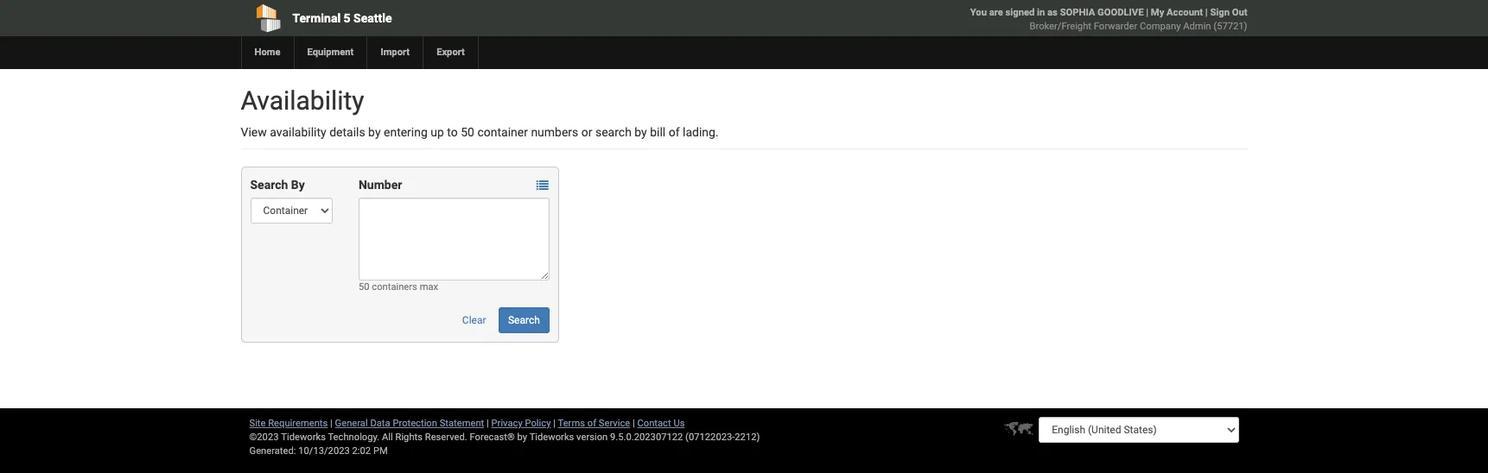 Task type: describe. For each thing, give the bounding box(es) containing it.
admin
[[1183, 21, 1211, 32]]

1 horizontal spatial 50
[[461, 125, 474, 139]]

2:02
[[352, 446, 371, 457]]

availability
[[270, 125, 326, 139]]

contact us link
[[637, 418, 685, 430]]

search
[[596, 125, 632, 139]]

in
[[1037, 7, 1045, 18]]

my
[[1151, 7, 1165, 18]]

privacy
[[491, 418, 523, 430]]

site requirements | general data protection statement | privacy policy | terms of service | contact us ©2023 tideworks technology. all rights reserved. forecast® by tideworks version 9.5.0.202307122 (07122023-2212) generated: 10/13/2023 2:02 pm
[[249, 418, 760, 457]]

Number text field
[[359, 198, 550, 281]]

| up 9.5.0.202307122
[[633, 418, 635, 430]]

max
[[420, 282, 438, 293]]

company
[[1140, 21, 1181, 32]]

my account link
[[1151, 7, 1203, 18]]

to
[[447, 125, 458, 139]]

site
[[249, 418, 266, 430]]

sophia
[[1060, 7, 1095, 18]]

site requirements link
[[249, 418, 328, 430]]

account
[[1167, 7, 1203, 18]]

entering
[[384, 125, 428, 139]]

| up 'tideworks'
[[553, 418, 556, 430]]

home
[[255, 47, 280, 58]]

signed
[[1006, 7, 1035, 18]]

reserved.
[[425, 432, 467, 443]]

numbers
[[531, 125, 579, 139]]

forwarder
[[1094, 21, 1138, 32]]

policy
[[525, 418, 551, 430]]

bill
[[650, 125, 666, 139]]

search by
[[250, 178, 305, 192]]

0 horizontal spatial 50
[[359, 282, 370, 293]]

terms
[[558, 418, 585, 430]]

9.5.0.202307122
[[610, 432, 683, 443]]

seattle
[[354, 11, 392, 25]]

0 horizontal spatial by
[[368, 125, 381, 139]]

terminal
[[293, 11, 341, 25]]

search button
[[499, 308, 550, 334]]

| left general
[[330, 418, 333, 430]]

home link
[[241, 36, 293, 69]]

show list image
[[537, 180, 549, 192]]

import link
[[367, 36, 423, 69]]

50 containers max
[[359, 282, 438, 293]]

you are signed in as sophia goodlive | my account | sign out broker/freight forwarder company admin (57721)
[[970, 7, 1248, 32]]

version
[[577, 432, 608, 443]]

sign out link
[[1210, 7, 1248, 18]]



Task type: locate. For each thing, give the bounding box(es) containing it.
forecast®
[[470, 432, 515, 443]]

by down privacy policy link
[[517, 432, 527, 443]]

protection
[[393, 418, 437, 430]]

up
[[431, 125, 444, 139]]

1 vertical spatial of
[[588, 418, 596, 430]]

container
[[477, 125, 528, 139]]

search left by in the top left of the page
[[250, 178, 288, 192]]

lading.
[[683, 125, 719, 139]]

or
[[582, 125, 593, 139]]

5
[[344, 11, 351, 25]]

clear
[[462, 315, 486, 327]]

10/13/2023
[[298, 446, 350, 457]]

availability
[[241, 86, 364, 116]]

| left my
[[1146, 7, 1149, 18]]

broker/freight
[[1030, 21, 1092, 32]]

search right clear button at the left
[[508, 315, 540, 327]]

general data protection statement link
[[335, 418, 484, 430]]

view
[[241, 125, 267, 139]]

pm
[[373, 446, 388, 457]]

by right details
[[368, 125, 381, 139]]

terminal 5 seattle link
[[241, 0, 645, 36]]

contact
[[637, 418, 671, 430]]

0 vertical spatial 50
[[461, 125, 474, 139]]

export
[[437, 47, 465, 58]]

service
[[599, 418, 630, 430]]

(07122023-
[[686, 432, 735, 443]]

search inside "button"
[[508, 315, 540, 327]]

of
[[669, 125, 680, 139], [588, 418, 596, 430]]

search
[[250, 178, 288, 192], [508, 315, 540, 327]]

1 vertical spatial 50
[[359, 282, 370, 293]]

equipment link
[[293, 36, 367, 69]]

of right "bill"
[[669, 125, 680, 139]]

1 vertical spatial search
[[508, 315, 540, 327]]

terminal 5 seattle
[[293, 11, 392, 25]]

general
[[335, 418, 368, 430]]

number
[[359, 178, 402, 192]]

by inside site requirements | general data protection statement | privacy policy | terms of service | contact us ©2023 tideworks technology. all rights reserved. forecast® by tideworks version 9.5.0.202307122 (07122023-2212) generated: 10/13/2023 2:02 pm
[[517, 432, 527, 443]]

details
[[329, 125, 365, 139]]

©2023 tideworks
[[249, 432, 326, 443]]

of up version at the bottom of the page
[[588, 418, 596, 430]]

1 horizontal spatial by
[[517, 432, 527, 443]]

of inside site requirements | general data protection statement | privacy policy | terms of service | contact us ©2023 tideworks technology. all rights reserved. forecast® by tideworks version 9.5.0.202307122 (07122023-2212) generated: 10/13/2023 2:02 pm
[[588, 418, 596, 430]]

containers
[[372, 282, 417, 293]]

0 horizontal spatial search
[[250, 178, 288, 192]]

export link
[[423, 36, 478, 69]]

2212)
[[735, 432, 760, 443]]

| up forecast®
[[487, 418, 489, 430]]

goodlive
[[1098, 7, 1144, 18]]

0 horizontal spatial of
[[588, 418, 596, 430]]

by
[[291, 178, 305, 192]]

tideworks
[[530, 432, 574, 443]]

by
[[368, 125, 381, 139], [635, 125, 647, 139], [517, 432, 527, 443]]

rights
[[395, 432, 423, 443]]

view availability details by entering up to 50 container numbers or search by bill of lading.
[[241, 125, 719, 139]]

import
[[381, 47, 410, 58]]

search for search by
[[250, 178, 288, 192]]

| left sign
[[1206, 7, 1208, 18]]

terms of service link
[[558, 418, 630, 430]]

statement
[[440, 418, 484, 430]]

technology.
[[328, 432, 380, 443]]

privacy policy link
[[491, 418, 551, 430]]

as
[[1048, 7, 1058, 18]]

search for search
[[508, 315, 540, 327]]

1 horizontal spatial search
[[508, 315, 540, 327]]

2 horizontal spatial by
[[635, 125, 647, 139]]

requirements
[[268, 418, 328, 430]]

you
[[970, 7, 987, 18]]

sign
[[1210, 7, 1230, 18]]

us
[[674, 418, 685, 430]]

0 vertical spatial search
[[250, 178, 288, 192]]

50 right the to
[[461, 125, 474, 139]]

generated:
[[249, 446, 296, 457]]

by left "bill"
[[635, 125, 647, 139]]

|
[[1146, 7, 1149, 18], [1206, 7, 1208, 18], [330, 418, 333, 430], [487, 418, 489, 430], [553, 418, 556, 430], [633, 418, 635, 430]]

clear button
[[453, 308, 496, 334]]

(57721)
[[1214, 21, 1248, 32]]

50 left containers on the left bottom
[[359, 282, 370, 293]]

0 vertical spatial of
[[669, 125, 680, 139]]

out
[[1232, 7, 1248, 18]]

equipment
[[307, 47, 354, 58]]

are
[[989, 7, 1003, 18]]

50
[[461, 125, 474, 139], [359, 282, 370, 293]]

all
[[382, 432, 393, 443]]

1 horizontal spatial of
[[669, 125, 680, 139]]

data
[[370, 418, 390, 430]]



Task type: vqa. For each thing, say whether or not it's contained in the screenshot.
Import
yes



